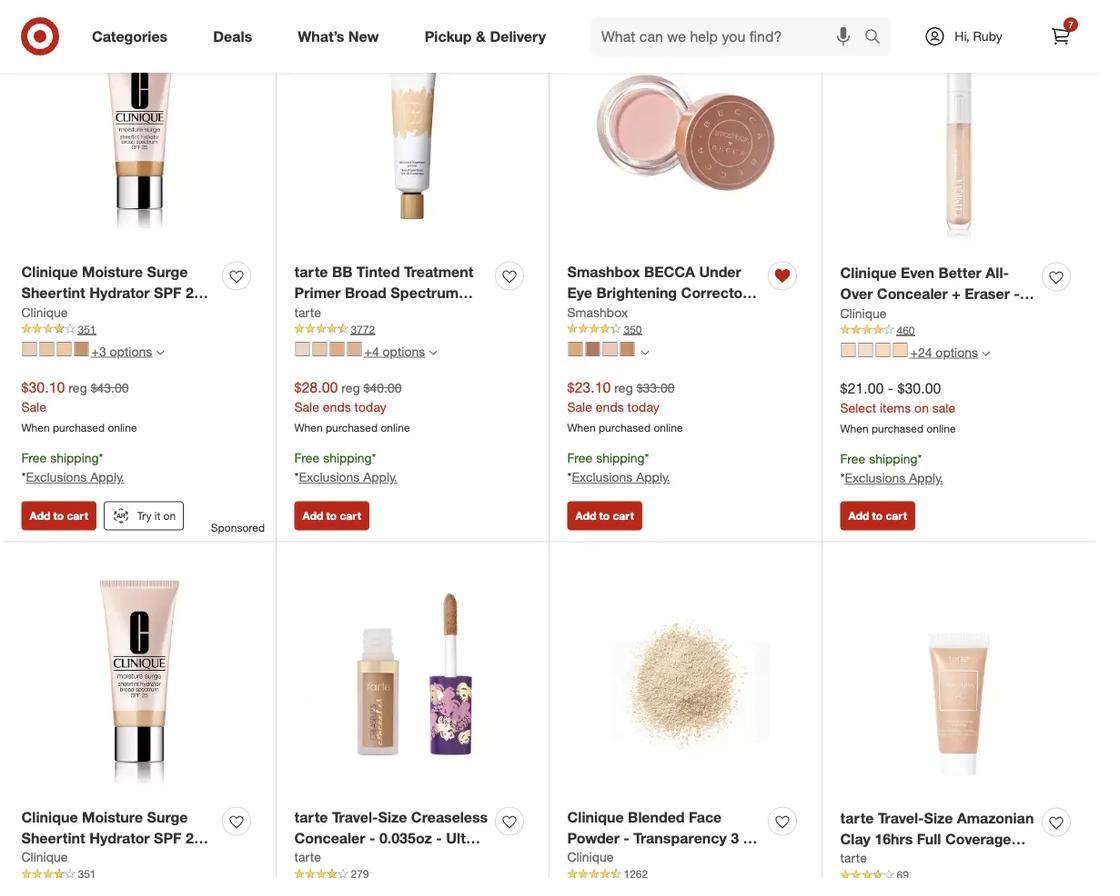 Task type: describe. For each thing, give the bounding box(es) containing it.
all colors + 3 more colors element
[[156, 346, 164, 357]]

reg for $28.00
[[341, 380, 360, 396]]

today for $23.10
[[627, 399, 659, 415]]

shipping for $23.10
[[596, 451, 645, 466]]

cn 02 breeze image
[[858, 343, 873, 358]]

exclusions for $28.00
[[299, 469, 360, 485]]

7 link
[[1041, 16, 1081, 56]]

brightening
[[596, 284, 677, 302]]

what's
[[298, 27, 344, 45]]

add to cart button for $21.00
[[840, 502, 915, 531]]

add for $21.00
[[848, 510, 869, 523]]

$23.10 reg $33.00 sale ends today when purchased online
[[567, 378, 683, 434]]

exclusions for $23.10
[[572, 469, 633, 485]]

clinique blended face powder - transparency  3 - 0.88oz - ulta beauty link
[[567, 807, 761, 868]]

shipping for $21.00
[[869, 451, 918, 467]]

spf for 2nd clinique moisture surge sheertint hydrator spf 25 tinted moisturizer - 1.4 fl oz - ulta beauty "link" from the top
[[154, 830, 182, 847]]

becca
[[644, 263, 695, 281]]

reg for $23.10
[[614, 380, 633, 396]]

online inside $28.00 reg $40.00 sale ends today when purchased online
[[381, 421, 410, 434]]

beauty inside tarte travel-size creaseless concealer - 0.035oz - ulta beauty
[[294, 850, 343, 868]]

search
[[856, 29, 900, 47]]

transparency
[[634, 830, 727, 847]]

3772 link
[[294, 321, 531, 337]]

hydrator for 2nd clinique moisture surge sheertint hydrator spf 25 tinted moisturizer - 1.4 fl oz - ulta beauty "link" from the bottom of the page
[[89, 284, 150, 302]]

cart for $28.00
[[340, 510, 361, 523]]

pickup & delivery link
[[409, 16, 569, 56]]

fl inside the clinique even better all- over concealer + eraser - 0.2 fl oz - ulta beauty
[[864, 306, 873, 323]]

free for $28.00
[[294, 451, 320, 466]]

ulta inside tarte bb tinted treatment primer broad spectrum spf 30 - 1 fl oz - ulta beauty
[[411, 305, 440, 322]]

7
[[1068, 19, 1073, 30]]

+4
[[364, 343, 379, 359]]

all colors + 4 more colors image
[[429, 349, 437, 357]]

creaseless
[[411, 809, 488, 827]]

3
[[731, 830, 739, 847]]

clinique moisture surge sheertint hydrator spf 25 tinted moisturizer - 1.4 fl oz - ulta beauty for 2nd clinique moisture surge sheertint hydrator spf 25 tinted moisturizer - 1.4 fl oz - ulta beauty "link" from the bottom of the page
[[21, 263, 214, 343]]

ruby
[[973, 28, 1002, 44]]

0.035oz
[[379, 830, 432, 847]]

351
[[78, 322, 96, 336]]

+3
[[91, 343, 106, 359]]

+
[[952, 285, 961, 302]]

brown image
[[585, 342, 600, 357]]

$30.10 reg $43.00 sale when purchased online
[[21, 378, 137, 434]]

tarte for tarte travel-size amazonian clay 16hrs full coverage foundation - 0.5 fl oz - ulta beauty
[[840, 810, 874, 827]]

spf inside tarte bb tinted treatment primer broad spectrum spf 30 - 1 fl oz - ulta beauty
[[294, 305, 322, 322]]

25 for 2nd clinique moisture surge sheertint hydrator spf 25 tinted moisturizer - 1.4 fl oz - ulta beauty "link" from the top
[[186, 830, 202, 847]]

coverage
[[945, 831, 1011, 848]]

options for $30.00
[[936, 344, 978, 360]]

add to cart for $21.00
[[848, 510, 907, 523]]

select
[[840, 400, 876, 416]]

+4 options
[[364, 343, 425, 359]]

460 link
[[840, 322, 1078, 338]]

purchased inside $28.00 reg $40.00 sale ends today when purchased online
[[326, 421, 378, 434]]

tarte link for concealer
[[294, 849, 321, 867]]

add to cart for $28.00
[[303, 510, 361, 523]]

sheertint for 2nd clinique moisture surge sheertint hydrator spf 25 tinted moisturizer - 1.4 fl oz - ulta beauty "link" from the top
[[21, 830, 85, 847]]

search button
[[856, 16, 900, 60]]

2 clinique moisture surge sheertint hydrator spf 25 tinted moisturizer - 1.4 fl oz - ulta beauty link from the top
[[21, 807, 215, 879]]

it
[[154, 510, 160, 523]]

tarte bb tinted treatment primer broad spectrum spf 30 - 1 fl oz - ulta beauty
[[294, 263, 473, 343]]

under
[[699, 263, 741, 281]]

delivery
[[490, 27, 546, 45]]

treatment
[[404, 263, 473, 281]]

purchased inside $30.10 reg $43.00 sale when purchased online
[[53, 421, 105, 434]]

oz for 2nd clinique moisture surge sheertint hydrator spf 25 tinted moisturizer - 1.4 fl oz - ulta beauty "link" from the bottom of the page
[[198, 305, 214, 322]]

fl for tarte bb tinted treatment primer broad spectrum spf 30 - 1 fl oz - ulta beauty link on the left top of page
[[369, 305, 377, 322]]

try it on
[[137, 510, 176, 523]]

even
[[901, 264, 934, 282]]

beauty inside tarte bb tinted treatment primer broad spectrum spf 30 - 1 fl oz - ulta beauty
[[294, 325, 343, 343]]

$33.00
[[637, 380, 675, 396]]

04 universal medium image
[[74, 342, 89, 357]]

0.2
[[840, 306, 860, 323]]

ends for $28.00
[[323, 399, 351, 415]]

&
[[476, 27, 486, 45]]

when inside $21.00 - $30.00 select items on sale when purchased online
[[840, 422, 869, 435]]

tarte travel-size creaseless concealer - 0.035oz - ulta beauty
[[294, 809, 488, 868]]

clinique link for 2nd clinique moisture surge sheertint hydrator spf 25 tinted moisturizer - 1.4 fl oz - ulta beauty "link" from the top
[[21, 849, 68, 867]]

free shipping * * exclusions apply. down $30.10 reg $43.00 sale when purchased online
[[21, 451, 124, 485]]

better
[[938, 264, 982, 282]]

+4 options button
[[287, 337, 445, 366]]

try
[[137, 510, 151, 523]]

new
[[348, 27, 379, 45]]

sale
[[932, 400, 955, 416]]

$43.00
[[91, 380, 129, 396]]

all colors + 3 more colors image
[[156, 349, 164, 357]]

fl for 2nd clinique moisture surge sheertint hydrator spf 25 tinted moisturizer - 1.4 fl oz - ulta beauty "link" from the top
[[185, 850, 194, 868]]

$40.00
[[364, 380, 402, 396]]

1 add to cart from the left
[[30, 510, 88, 523]]

cart for $21.00
[[886, 510, 907, 523]]

blended
[[628, 809, 685, 827]]

ulta inside 'smashbox becca under eye brightening corrector concealer - 0.15oz - ulta beauty'
[[711, 305, 739, 322]]

exclusions for $21.00
[[845, 470, 906, 486]]

medium tan image
[[330, 342, 344, 357]]

350 link
[[567, 321, 804, 337]]

all colors element
[[641, 346, 649, 357]]

tarte for tarte link related to clay
[[840, 851, 867, 867]]

+3 options button
[[14, 337, 172, 366]]

surge for 2nd clinique moisture surge sheertint hydrator spf 25 tinted moisturizer - 1.4 fl oz - ulta beauty "link" from the bottom of the page
[[147, 263, 188, 281]]

shipping for $28.00
[[323, 451, 372, 466]]

+24 options button
[[833, 338, 998, 367]]

add to cart for $23.10
[[575, 510, 634, 523]]

tan image
[[620, 342, 635, 357]]

moisturizer for 2nd clinique moisture surge sheertint hydrator spf 25 tinted moisturizer - 1.4 fl oz - ulta beauty "link" from the bottom of the page
[[69, 305, 147, 322]]

moisturizer for 2nd clinique moisture surge sheertint hydrator spf 25 tinted moisturizer - 1.4 fl oz - ulta beauty "link" from the top
[[69, 850, 147, 868]]

deals link
[[198, 16, 275, 56]]

today for $28.00
[[354, 399, 386, 415]]

clinique even better all- over concealer + eraser - 0.2 fl oz - ulta beauty
[[840, 264, 1020, 323]]

online inside $30.10 reg $43.00 sale when purchased online
[[108, 421, 137, 434]]

$28.00 reg $40.00 sale ends today when purchased online
[[294, 378, 410, 434]]

free for $23.10
[[567, 451, 593, 466]]

concealer inside the clinique even better all- over concealer + eraser - 0.2 fl oz - ulta beauty
[[877, 285, 948, 302]]

tarte bb tinted treatment primer broad spectrum spf 30 - 1 fl oz - ulta beauty link
[[294, 262, 488, 343]]

add to cart button for $28.00
[[294, 502, 369, 531]]

when inside $28.00 reg $40.00 sale ends today when purchased online
[[294, 421, 323, 434]]

apply. for $23.10
[[636, 469, 670, 485]]

+24
[[910, 344, 932, 360]]

sale for $30.10
[[21, 399, 46, 415]]

tarte for tarte link related to concealer
[[294, 850, 321, 866]]

cn 08 linen image
[[893, 343, 908, 358]]

moisture for 2nd clinique moisture surge sheertint hydrator spf 25 tinted moisturizer - 1.4 fl oz - ulta beauty "link" from the bottom of the page
[[82, 263, 143, 281]]

what's new
[[298, 27, 379, 45]]

all-
[[986, 264, 1009, 282]]

smashbox becca under eye brightening corrector concealer - 0.15oz - ulta beauty link
[[567, 262, 761, 343]]

oz for tarte travel-size amazonian clay 16hrs full coverage foundation - 0.5 fl oz - ulta beauty link
[[969, 851, 985, 869]]

eye
[[567, 284, 592, 302]]

beauty inside clinique blended face powder - transparency  3 - 0.88oz - ulta beauty
[[658, 850, 707, 868]]

deals
[[213, 27, 252, 45]]

sponsored
[[211, 521, 265, 535]]

medium image
[[347, 342, 362, 357]]

0.5
[[932, 851, 952, 869]]

items
[[880, 400, 911, 416]]

tinted for 2nd clinique moisture surge sheertint hydrator spf 25 tinted moisturizer - 1.4 fl oz - ulta beauty "link" from the bottom of the page
[[21, 305, 65, 322]]

tarte for tarte travel-size creaseless concealer - 0.035oz - ulta beauty
[[294, 809, 328, 827]]

size for 0.035oz
[[378, 809, 407, 827]]

$30.00
[[898, 379, 941, 397]]

eraser
[[965, 285, 1010, 302]]

exclusions apply. link for $28.00
[[299, 469, 397, 485]]

cart for $23.10
[[613, 510, 634, 523]]

tarte travel-size amazonian clay 16hrs full coverage foundation - 0.5 fl oz - ulta beauty link
[[840, 808, 1035, 879]]

clinique even better all- over concealer + eraser - 0.2 fl oz - ulta beauty link
[[840, 263, 1035, 323]]

tarte link for primer
[[294, 303, 321, 321]]

amazonian
[[957, 810, 1034, 827]]

tarte travel-size creaseless concealer - 0.035oz - ulta beauty link
[[294, 807, 488, 868]]

concealer inside tarte travel-size creaseless concealer - 0.035oz - ulta beauty
[[294, 830, 365, 847]]

try it on button
[[104, 502, 184, 531]]

0.15oz
[[652, 305, 697, 322]]



Task type: locate. For each thing, give the bounding box(es) containing it.
over
[[840, 285, 873, 302]]

moisture for 2nd clinique moisture surge sheertint hydrator spf 25 tinted moisturizer - 1.4 fl oz - ulta beauty "link" from the top
[[82, 809, 143, 827]]

tarte bb tinted treatment primer broad spectrum spf 30 - 1 fl oz - ulta beauty image
[[294, 15, 531, 251], [294, 15, 531, 251]]

1 add from the left
[[30, 510, 50, 523]]

2 hydrator from the top
[[89, 830, 150, 847]]

concealer down even
[[877, 285, 948, 302]]

ulta
[[411, 305, 440, 322], [711, 305, 739, 322], [907, 306, 936, 323], [31, 325, 60, 343], [446, 830, 474, 847], [626, 850, 654, 868], [999, 851, 1027, 869], [31, 871, 60, 879]]

oz inside the clinique even better all- over concealer + eraser - 0.2 fl oz - ulta beauty
[[877, 306, 893, 323]]

1 moisturizer from the top
[[69, 305, 147, 322]]

clinique link for 2nd clinique moisture surge sheertint hydrator spf 25 tinted moisturizer - 1.4 fl oz - ulta beauty "link" from the bottom of the page
[[21, 303, 68, 321]]

options for $43.00
[[110, 343, 152, 359]]

moisturizer
[[69, 305, 147, 322], [69, 850, 147, 868]]

2 add to cart button from the left
[[294, 502, 369, 531]]

on inside $21.00 - $30.00 select items on sale when purchased online
[[914, 400, 929, 416]]

tarte travel-size amazonian clay 16hrs full coverage foundation - 0.5 fl oz - ulta beauty
[[840, 810, 1034, 879]]

sale down $30.10
[[21, 399, 46, 415]]

3 add to cart from the left
[[575, 510, 634, 523]]

to for $21.00
[[872, 510, 883, 523]]

clinique blended face powder - transparency  3 - 0.88oz - ulta beauty
[[567, 809, 749, 868]]

1 reg from the left
[[69, 380, 87, 396]]

ulta inside the clinique even better all- over concealer + eraser - 0.2 fl oz - ulta beauty
[[907, 306, 936, 323]]

1 smashbox from the top
[[567, 263, 640, 281]]

concealer inside 'smashbox becca under eye brightening corrector concealer - 0.15oz - ulta beauty'
[[567, 305, 638, 322]]

2 horizontal spatial concealer
[[877, 285, 948, 302]]

free down the select on the right top of the page
[[840, 451, 865, 467]]

2 add to cart from the left
[[303, 510, 361, 523]]

2 vertical spatial spf
[[154, 830, 182, 847]]

purchased down $43.00
[[53, 421, 105, 434]]

apply. for $21.00
[[909, 470, 943, 486]]

1 vertical spatial spf
[[294, 305, 322, 322]]

beauty inside 'smashbox becca under eye brightening corrector concealer - 0.15oz - ulta beauty'
[[567, 325, 616, 343]]

all colors + 24 more colors element
[[982, 347, 990, 358]]

oz inside tarte bb tinted treatment primer broad spectrum spf 30 - 1 fl oz - ulta beauty
[[381, 305, 397, 322]]

to
[[53, 510, 64, 523], [326, 510, 337, 523], [599, 510, 610, 523], [872, 510, 883, 523]]

apply. down sale
[[909, 470, 943, 486]]

1.4
[[161, 305, 181, 322], [161, 850, 181, 868]]

ends
[[323, 399, 351, 415], [596, 399, 624, 415]]

3 reg from the left
[[614, 380, 633, 396]]

today inside $23.10 reg $33.00 sale ends today when purchased online
[[627, 399, 659, 415]]

free for $21.00
[[840, 451, 865, 467]]

exclusions down the select on the right top of the page
[[845, 470, 906, 486]]

4 add to cart from the left
[[848, 510, 907, 523]]

0 horizontal spatial on
[[163, 510, 176, 523]]

0 vertical spatial moisturizer
[[69, 305, 147, 322]]

shipping down $30.10 reg $43.00 sale when purchased online
[[50, 451, 99, 466]]

tarte link for clay
[[840, 850, 867, 868]]

smashbox inside 'smashbox becca under eye brightening corrector concealer - 0.15oz - ulta beauty'
[[567, 263, 640, 281]]

What can we help you find? suggestions appear below search field
[[590, 16, 869, 56]]

reg left $43.00
[[69, 380, 87, 396]]

2 horizontal spatial reg
[[614, 380, 633, 396]]

when down $30.10
[[21, 421, 50, 434]]

free shipping * * exclusions apply. for $23.10
[[567, 451, 670, 485]]

online down sale
[[927, 422, 956, 435]]

light image
[[313, 342, 327, 357]]

oz inside tarte travel-size amazonian clay 16hrs full coverage foundation - 0.5 fl oz - ulta beauty
[[969, 851, 985, 869]]

smashbox down eye
[[567, 304, 628, 320]]

tarte inside tarte travel-size creaseless concealer - 0.035oz - ulta beauty
[[294, 809, 328, 827]]

0 horizontal spatial ends
[[323, 399, 351, 415]]

reg
[[69, 380, 87, 396], [341, 380, 360, 396], [614, 380, 633, 396]]

free shipping * * exclusions apply. for $21.00
[[840, 451, 943, 486]]

online down $40.00 on the left of page
[[381, 421, 410, 434]]

0 horizontal spatial reg
[[69, 380, 87, 396]]

on right the it
[[163, 510, 176, 523]]

tarte travel-size amazonian clay 16hrs full coverage foundation - 0.5 fl oz - ulta beauty image
[[840, 560, 1078, 798], [840, 560, 1078, 798]]

- inside $21.00 - $30.00 select items on sale when purchased online
[[888, 379, 894, 397]]

online
[[108, 421, 137, 434], [381, 421, 410, 434], [654, 421, 683, 434], [927, 422, 956, 435]]

$23.10
[[567, 378, 611, 396]]

exclusions apply. link
[[26, 469, 124, 485], [299, 469, 397, 485], [572, 469, 670, 485], [845, 470, 943, 486]]

03 universal light medium image
[[57, 342, 71, 357]]

0 vertical spatial surge
[[147, 263, 188, 281]]

3 sale from the left
[[567, 399, 592, 415]]

0 vertical spatial concealer
[[877, 285, 948, 302]]

2 smashbox from the top
[[567, 304, 628, 320]]

0 vertical spatial hydrator
[[89, 284, 150, 302]]

smashbox up eye
[[567, 263, 640, 281]]

all colors + 4 more colors element
[[429, 346, 437, 357]]

1 vertical spatial 25
[[186, 830, 202, 847]]

clinique blended face powder - transparency  3 - 0.88oz - ulta beauty image
[[567, 560, 804, 797], [567, 560, 804, 797]]

0 vertical spatial clinique moisture surge sheertint hydrator spf 25 tinted moisturizer - 1.4 fl oz - ulta beauty
[[21, 263, 214, 343]]

2 25 from the top
[[186, 830, 202, 847]]

exclusions apply. link for $23.10
[[572, 469, 670, 485]]

when down the select on the right top of the page
[[840, 422, 869, 435]]

4 to from the left
[[872, 510, 883, 523]]

25
[[186, 284, 202, 302], [186, 830, 202, 847]]

tarte inside tarte travel-size amazonian clay 16hrs full coverage foundation - 0.5 fl oz - ulta beauty
[[840, 810, 874, 827]]

30
[[326, 305, 342, 322]]

tarte for tarte link associated with primer
[[294, 304, 321, 320]]

hydrator for 2nd clinique moisture surge sheertint hydrator spf 25 tinted moisturizer - 1.4 fl oz - ulta beauty "link" from the top
[[89, 830, 150, 847]]

shipping down $23.10 reg $33.00 sale ends today when purchased online
[[596, 451, 645, 466]]

sale inside $28.00 reg $40.00 sale ends today when purchased online
[[294, 399, 319, 415]]

1 vertical spatial hydrator
[[89, 830, 150, 847]]

apply. down $28.00 reg $40.00 sale ends today when purchased online
[[363, 469, 397, 485]]

concealer down eye
[[567, 305, 638, 322]]

2 to from the left
[[326, 510, 337, 523]]

02 universal light image
[[40, 342, 54, 357]]

sale for $23.10
[[567, 399, 592, 415]]

exclusions apply. link for $21.00
[[845, 470, 943, 486]]

1.4 for 2nd clinique moisture surge sheertint hydrator spf 25 tinted moisturizer - 1.4 fl oz - ulta beauty "link" from the top
[[161, 850, 181, 868]]

apply. up try it on button
[[90, 469, 124, 485]]

options
[[110, 343, 152, 359], [383, 343, 425, 359], [936, 344, 978, 360]]

4 cart from the left
[[886, 510, 907, 523]]

when
[[21, 421, 50, 434], [294, 421, 323, 434], [567, 421, 596, 434], [840, 422, 869, 435]]

purchased down $40.00 on the left of page
[[326, 421, 378, 434]]

clinique moisture surge sheertint hydrator spf 25 tinted moisturizer - 1.4 fl oz - ulta beauty image
[[21, 15, 258, 251], [21, 15, 258, 251], [21, 560, 258, 797], [21, 560, 258, 797]]

add to cart button for $23.10
[[567, 502, 642, 531]]

0 vertical spatial on
[[914, 400, 929, 416]]

2 clinique moisture surge sheertint hydrator spf 25 tinted moisturizer - 1.4 fl oz - ulta beauty from the top
[[21, 809, 214, 879]]

sale down $23.10
[[567, 399, 592, 415]]

exclusions down $23.10 reg $33.00 sale ends today when purchased online
[[572, 469, 633, 485]]

clinique moisture surge sheertint hydrator spf 25 tinted moisturizer - 1.4 fl oz - ulta beauty link
[[21, 262, 215, 343], [21, 807, 215, 879]]

3 to from the left
[[599, 510, 610, 523]]

0 horizontal spatial options
[[110, 343, 152, 359]]

clinique moisture surge sheertint hydrator spf 25 tinted moisturizer - 1.4 fl oz - ulta beauty for 2nd clinique moisture surge sheertint hydrator spf 25 tinted moisturizer - 1.4 fl oz - ulta beauty "link" from the top
[[21, 809, 214, 879]]

4 add to cart button from the left
[[840, 502, 915, 531]]

ends inside $23.10 reg $33.00 sale ends today when purchased online
[[596, 399, 624, 415]]

exclusions down $30.10 reg $43.00 sale when purchased online
[[26, 469, 87, 485]]

1
[[356, 305, 364, 322]]

concealer
[[877, 285, 948, 302], [567, 305, 638, 322], [294, 830, 365, 847]]

size for full
[[924, 810, 953, 827]]

2 vertical spatial concealer
[[294, 830, 365, 847]]

+3 options
[[91, 343, 152, 359]]

2 sale from the left
[[294, 399, 319, 415]]

add for $23.10
[[575, 510, 596, 523]]

online inside $23.10 reg $33.00 sale ends today when purchased online
[[654, 421, 683, 434]]

460
[[897, 323, 915, 337]]

1 vertical spatial smashbox
[[567, 304, 628, 320]]

ulta inside tarte travel-size creaseless concealer - 0.035oz - ulta beauty
[[446, 830, 474, 847]]

2 moisture from the top
[[82, 809, 143, 827]]

1 moisture from the top
[[82, 263, 143, 281]]

add
[[30, 510, 50, 523], [303, 510, 323, 523], [575, 510, 596, 523], [848, 510, 869, 523]]

shipping down $28.00 reg $40.00 sale ends today when purchased online
[[323, 451, 372, 466]]

1 horizontal spatial sale
[[294, 399, 319, 415]]

1 25 from the top
[[186, 284, 202, 302]]

1 1.4 from the top
[[161, 305, 181, 322]]

categories
[[92, 27, 168, 45]]

1 vertical spatial clinique moisture surge sheertint hydrator spf 25 tinted moisturizer - 1.4 fl oz - ulta beauty
[[21, 809, 214, 879]]

concealer left 0.035oz
[[294, 830, 365, 847]]

reg inside $23.10 reg $33.00 sale ends today when purchased online
[[614, 380, 633, 396]]

spectrum
[[391, 284, 459, 302]]

reg inside $30.10 reg $43.00 sale when purchased online
[[69, 380, 87, 396]]

reg left $40.00 on the left of page
[[341, 380, 360, 396]]

size
[[378, 809, 407, 827], [924, 810, 953, 827]]

clinique link for clinique blended face powder - transparency  3 - 0.88oz - ulta beauty link
[[567, 849, 614, 867]]

purchased inside $21.00 - $30.00 select items on sale when purchased online
[[872, 422, 924, 435]]

smashbox becca under eye brightening corrector concealer - 0.15oz - ulta beauty image
[[567, 15, 804, 251], [567, 15, 804, 251]]

size up full
[[924, 810, 953, 827]]

1 vertical spatial surge
[[147, 809, 188, 827]]

1 horizontal spatial options
[[383, 343, 425, 359]]

to for $23.10
[[599, 510, 610, 523]]

online down $43.00
[[108, 421, 137, 434]]

all colors image
[[641, 349, 649, 357]]

wn 04 bone image
[[876, 343, 890, 358]]

350
[[624, 322, 642, 336]]

apply.
[[90, 469, 124, 485], [363, 469, 397, 485], [636, 469, 670, 485], [909, 470, 943, 486]]

on down the $30.00
[[914, 400, 929, 416]]

1 surge from the top
[[147, 263, 188, 281]]

when down $23.10
[[567, 421, 596, 434]]

shipping down 'items'
[[869, 451, 918, 467]]

3 add to cart button from the left
[[567, 502, 642, 531]]

16hrs
[[875, 831, 913, 848]]

reg for $30.10
[[69, 380, 87, 396]]

when down $28.00
[[294, 421, 323, 434]]

2 horizontal spatial sale
[[567, 399, 592, 415]]

1 vertical spatial tinted
[[21, 305, 65, 322]]

fl
[[185, 305, 194, 322], [369, 305, 377, 322], [864, 306, 873, 323], [185, 850, 194, 868], [956, 851, 965, 869]]

2 surge from the top
[[147, 809, 188, 827]]

smashbox for smashbox becca under eye brightening corrector concealer - 0.15oz - ulta beauty
[[567, 263, 640, 281]]

0 vertical spatial tinted
[[357, 263, 400, 281]]

1 horizontal spatial ends
[[596, 399, 624, 415]]

purchased down the $33.00
[[599, 421, 651, 434]]

purchased
[[53, 421, 105, 434], [326, 421, 378, 434], [599, 421, 651, 434], [872, 422, 924, 435]]

1 sale from the left
[[21, 399, 46, 415]]

3 cart from the left
[[613, 510, 634, 523]]

tarte inside tarte bb tinted treatment primer broad spectrum spf 30 - 1 fl oz - ulta beauty
[[294, 263, 328, 281]]

2 1.4 from the top
[[161, 850, 181, 868]]

oz for 2nd clinique moisture surge sheertint hydrator spf 25 tinted moisturizer - 1.4 fl oz - ulta beauty "link" from the top
[[198, 850, 214, 868]]

clinique link for clinique even better all- over concealer + eraser - 0.2 fl oz - ulta beauty link
[[840, 304, 887, 322]]

smashbox becca under eye brightening corrector concealer - 0.15oz - ulta beauty
[[567, 263, 748, 343]]

surge for 2nd clinique moisture surge sheertint hydrator spf 25 tinted moisturizer - 1.4 fl oz - ulta beauty "link" from the top
[[147, 809, 188, 827]]

0 vertical spatial 25
[[186, 284, 202, 302]]

clinique inside clinique blended face powder - transparency  3 - 0.88oz - ulta beauty
[[567, 809, 624, 827]]

1 vertical spatial 1.4
[[161, 850, 181, 868]]

0 vertical spatial spf
[[154, 284, 182, 302]]

moisture
[[82, 263, 143, 281], [82, 809, 143, 827]]

online inside $21.00 - $30.00 select items on sale when purchased online
[[927, 422, 956, 435]]

1 horizontal spatial today
[[627, 399, 659, 415]]

all colors + 24 more colors image
[[982, 350, 990, 358]]

sale
[[21, 399, 46, 415], [294, 399, 319, 415], [567, 399, 592, 415]]

travel- inside tarte travel-size amazonian clay 16hrs full coverage foundation - 0.5 fl oz - ulta beauty
[[878, 810, 924, 827]]

online down the $33.00
[[654, 421, 683, 434]]

3772
[[351, 322, 375, 336]]

1 horizontal spatial reg
[[341, 380, 360, 396]]

1.4 for 2nd clinique moisture surge sheertint hydrator spf 25 tinted moisturizer - 1.4 fl oz - ulta beauty "link" from the bottom of the page
[[161, 305, 181, 322]]

travel- inside tarte travel-size creaseless concealer - 0.035oz - ulta beauty
[[332, 809, 378, 827]]

hydrator
[[89, 284, 150, 302], [89, 830, 150, 847]]

exclusions
[[26, 469, 87, 485], [299, 469, 360, 485], [572, 469, 633, 485], [845, 470, 906, 486]]

0 vertical spatial moisture
[[82, 263, 143, 281]]

full
[[917, 831, 941, 848]]

on inside button
[[163, 510, 176, 523]]

1 sheertint from the top
[[21, 284, 85, 302]]

hi, ruby
[[955, 28, 1002, 44]]

fl for tarte travel-size amazonian clay 16hrs full coverage foundation - 0.5 fl oz - ulta beauty link
[[956, 851, 965, 869]]

free down $28.00 reg $40.00 sale ends today when purchased online
[[294, 451, 320, 466]]

tinted for 2nd clinique moisture surge sheertint hydrator spf 25 tinted moisturizer - 1.4 fl oz - ulta beauty "link" from the top
[[21, 850, 65, 868]]

when inside $30.10 reg $43.00 sale when purchased online
[[21, 421, 50, 434]]

$21.00
[[840, 379, 884, 397]]

ulta inside clinique blended face powder - transparency  3 - 0.88oz - ulta beauty
[[626, 850, 654, 868]]

exclusions down $28.00 reg $40.00 sale ends today when purchased online
[[299, 469, 360, 485]]

options down 351 link
[[110, 343, 152, 359]]

size inside tarte travel-size creaseless concealer - 0.035oz - ulta beauty
[[378, 809, 407, 827]]

reg left the $33.00
[[614, 380, 633, 396]]

2 cart from the left
[[340, 510, 361, 523]]

$30.10
[[21, 378, 65, 396]]

free shipping * * exclusions apply. down $28.00 reg $40.00 sale ends today when purchased online
[[294, 451, 397, 485]]

sale down $28.00
[[294, 399, 319, 415]]

tarte
[[294, 263, 328, 281], [294, 304, 321, 320], [294, 809, 328, 827], [840, 810, 874, 827], [294, 850, 321, 866], [840, 851, 867, 867]]

1 to from the left
[[53, 510, 64, 523]]

add to cart button
[[21, 502, 96, 531], [294, 502, 369, 531], [567, 502, 642, 531], [840, 502, 915, 531]]

sale inside $23.10 reg $33.00 sale ends today when purchased online
[[567, 399, 592, 415]]

pickup
[[425, 27, 472, 45]]

travel-
[[332, 809, 378, 827], [878, 810, 924, 827]]

options down 3772 link on the left
[[383, 343, 425, 359]]

today down the $33.00
[[627, 399, 659, 415]]

01 universal very light image
[[22, 342, 37, 357]]

beauty inside tarte travel-size amazonian clay 16hrs full coverage foundation - 0.5 fl oz - ulta beauty
[[840, 872, 889, 879]]

travel- for -
[[332, 809, 378, 827]]

fl inside tarte travel-size amazonian clay 16hrs full coverage foundation - 0.5 fl oz - ulta beauty
[[956, 851, 965, 869]]

spf for 2nd clinique moisture surge sheertint hydrator spf 25 tinted moisturizer - 1.4 fl oz - ulta beauty "link" from the bottom of the page
[[154, 284, 182, 302]]

today down $40.00 on the left of page
[[354, 399, 386, 415]]

2 horizontal spatial options
[[936, 344, 978, 360]]

sheertint for 2nd clinique moisture surge sheertint hydrator spf 25 tinted moisturizer - 1.4 fl oz - ulta beauty "link" from the bottom of the page
[[21, 284, 85, 302]]

2 today from the left
[[627, 399, 659, 415]]

hi,
[[955, 28, 969, 44]]

1 vertical spatial clinique moisture surge sheertint hydrator spf 25 tinted moisturizer - 1.4 fl oz - ulta beauty link
[[21, 807, 215, 879]]

light pink image
[[603, 342, 617, 357]]

add to cart
[[30, 510, 88, 523], [303, 510, 361, 523], [575, 510, 634, 523], [848, 510, 907, 523]]

1 clinique moisture surge sheertint hydrator spf 25 tinted moisturizer - 1.4 fl oz - ulta beauty link from the top
[[21, 262, 215, 343]]

sheertint
[[21, 284, 85, 302], [21, 830, 85, 847]]

0 horizontal spatial sale
[[21, 399, 46, 415]]

purchased down 'items'
[[872, 422, 924, 435]]

1 vertical spatial sheertint
[[21, 830, 85, 847]]

1 ends from the left
[[323, 399, 351, 415]]

free shipping * * exclusions apply. down $23.10 reg $33.00 sale ends today when purchased online
[[567, 451, 670, 485]]

1 today from the left
[[354, 399, 386, 415]]

2 reg from the left
[[341, 380, 360, 396]]

1 add to cart button from the left
[[21, 502, 96, 531]]

1 horizontal spatial concealer
[[567, 305, 638, 322]]

0 vertical spatial clinique moisture surge sheertint hydrator spf 25 tinted moisturizer - 1.4 fl oz - ulta beauty link
[[21, 262, 215, 343]]

1 vertical spatial moisture
[[82, 809, 143, 827]]

free down $23.10 reg $33.00 sale ends today when purchased online
[[567, 451, 593, 466]]

1 horizontal spatial size
[[924, 810, 953, 827]]

0 horizontal spatial size
[[378, 809, 407, 827]]

clay
[[840, 831, 871, 848]]

ends inside $28.00 reg $40.00 sale ends today when purchased online
[[323, 399, 351, 415]]

25 for 2nd clinique moisture surge sheertint hydrator spf 25 tinted moisturizer - 1.4 fl oz - ulta beauty "link" from the bottom of the page
[[186, 284, 202, 302]]

0 horizontal spatial today
[[354, 399, 386, 415]]

clinique
[[21, 263, 78, 281], [840, 264, 897, 282], [21, 304, 68, 320], [840, 305, 887, 321], [21, 809, 78, 827], [567, 809, 624, 827], [21, 850, 68, 866], [567, 850, 614, 866]]

exclusions apply. link down $28.00 reg $40.00 sale ends today when purchased online
[[299, 469, 397, 485]]

exclusions apply. link down $30.10 reg $43.00 sale when purchased online
[[26, 469, 124, 485]]

options down '460' link
[[936, 344, 978, 360]]

surge
[[147, 263, 188, 281], [147, 809, 188, 827]]

size up 0.035oz
[[378, 809, 407, 827]]

2 add from the left
[[303, 510, 323, 523]]

pickup & delivery
[[425, 27, 546, 45]]

smashbox for smashbox
[[567, 304, 628, 320]]

3 add from the left
[[575, 510, 596, 523]]

tarte link
[[294, 303, 321, 321], [294, 849, 321, 867], [840, 850, 867, 868]]

apply. for $28.00
[[363, 469, 397, 485]]

sale for $28.00
[[294, 399, 319, 415]]

smashbox
[[567, 263, 640, 281], [567, 304, 628, 320]]

free
[[21, 451, 47, 466], [294, 451, 320, 466], [567, 451, 593, 466], [840, 451, 865, 467]]

$28.00
[[294, 378, 338, 396]]

0 horizontal spatial travel-
[[332, 809, 378, 827]]

clinique inside the clinique even better all- over concealer + eraser - 0.2 fl oz - ulta beauty
[[840, 264, 897, 282]]

0 vertical spatial 1.4
[[161, 305, 181, 322]]

2 sheertint from the top
[[21, 830, 85, 847]]

apply. down $23.10 reg $33.00 sale ends today when purchased online
[[636, 469, 670, 485]]

1 cart from the left
[[67, 510, 88, 523]]

1 horizontal spatial on
[[914, 400, 929, 416]]

oz for tarte bb tinted treatment primer broad spectrum spf 30 - 1 fl oz - ulta beauty link on the left top of page
[[381, 305, 397, 322]]

fair image
[[295, 342, 310, 357]]

sale inside $30.10 reg $43.00 sale when purchased online
[[21, 399, 46, 415]]

ulta inside tarte travel-size amazonian clay 16hrs full coverage foundation - 0.5 fl oz - ulta beauty
[[999, 851, 1027, 869]]

tinted inside tarte bb tinted treatment primer broad spectrum spf 30 - 1 fl oz - ulta beauty
[[357, 263, 400, 281]]

beauty inside the clinique even better all- over concealer + eraser - 0.2 fl oz - ulta beauty
[[940, 306, 988, 323]]

exclusions apply. link down $23.10 reg $33.00 sale ends today when purchased online
[[572, 469, 670, 485]]

ends down $23.10
[[596, 399, 624, 415]]

free shipping * * exclusions apply. for $28.00
[[294, 451, 397, 485]]

1 vertical spatial concealer
[[567, 305, 638, 322]]

purchased inside $23.10 reg $33.00 sale ends today when purchased online
[[599, 421, 651, 434]]

0 horizontal spatial concealer
[[294, 830, 365, 847]]

primer
[[294, 284, 341, 302]]

fl inside tarte bb tinted treatment primer broad spectrum spf 30 - 1 fl oz - ulta beauty
[[369, 305, 377, 322]]

clinique even better all-over concealer + eraser - 0.2 fl oz - ulta beauty image
[[840, 15, 1078, 252], [840, 15, 1078, 252]]

smashbox link
[[567, 303, 628, 321]]

1 clinique moisture surge sheertint hydrator spf 25 tinted moisturizer - 1.4 fl oz - ulta beauty from the top
[[21, 263, 214, 343]]

corrector
[[681, 284, 748, 302]]

tarte for tarte bb tinted treatment primer broad spectrum spf 30 - 1 fl oz - ulta beauty
[[294, 263, 328, 281]]

clinique moisture surge sheertint hydrator spf 25 tinted moisturizer - 1.4 fl oz - ulta beauty
[[21, 263, 214, 343], [21, 809, 214, 879]]

4 add from the left
[[848, 510, 869, 523]]

1 horizontal spatial travel-
[[878, 810, 924, 827]]

wn 01 flax image
[[841, 343, 856, 358]]

tarte travel-size creaseless concealer - 0.035oz - ulta beauty image
[[294, 560, 531, 797], [294, 560, 531, 797]]

1 vertical spatial on
[[163, 510, 176, 523]]

0.88oz
[[567, 850, 612, 868]]

free shipping * * exclusions apply. down 'items'
[[840, 451, 943, 486]]

1 vertical spatial moisturizer
[[69, 850, 147, 868]]

on
[[914, 400, 929, 416], [163, 510, 176, 523]]

face
[[689, 809, 722, 827]]

spf
[[154, 284, 182, 302], [294, 305, 322, 322], [154, 830, 182, 847]]

351 link
[[21, 321, 258, 337]]

0 vertical spatial smashbox
[[567, 263, 640, 281]]

fl for 2nd clinique moisture surge sheertint hydrator spf 25 tinted moisturizer - 1.4 fl oz - ulta beauty "link" from the bottom of the page
[[185, 305, 194, 322]]

travel- for 16hrs
[[878, 810, 924, 827]]

exclusions apply. link down 'items'
[[845, 470, 943, 486]]

2 ends from the left
[[596, 399, 624, 415]]

2 vertical spatial tinted
[[21, 850, 65, 868]]

ends down $28.00
[[323, 399, 351, 415]]

powder
[[567, 830, 620, 847]]

to for $28.00
[[326, 510, 337, 523]]

what's new link
[[282, 16, 402, 56]]

bb
[[332, 263, 352, 281]]

beige image
[[568, 342, 583, 357]]

oz
[[198, 305, 214, 322], [381, 305, 397, 322], [877, 306, 893, 323], [198, 850, 214, 868], [969, 851, 985, 869]]

0 vertical spatial sheertint
[[21, 284, 85, 302]]

ends for $23.10
[[596, 399, 624, 415]]

foundation
[[840, 851, 918, 869]]

tinted
[[357, 263, 400, 281], [21, 305, 65, 322], [21, 850, 65, 868]]

free down $30.10 reg $43.00 sale when purchased online
[[21, 451, 47, 466]]

shipping
[[50, 451, 99, 466], [323, 451, 372, 466], [596, 451, 645, 466], [869, 451, 918, 467]]

when inside $23.10 reg $33.00 sale ends today when purchased online
[[567, 421, 596, 434]]

1 hydrator from the top
[[89, 284, 150, 302]]

today inside $28.00 reg $40.00 sale ends today when purchased online
[[354, 399, 386, 415]]

reg inside $28.00 reg $40.00 sale ends today when purchased online
[[341, 380, 360, 396]]

categories link
[[76, 16, 190, 56]]

size inside tarte travel-size amazonian clay 16hrs full coverage foundation - 0.5 fl oz - ulta beauty
[[924, 810, 953, 827]]

options for $40.00
[[383, 343, 425, 359]]

add for $28.00
[[303, 510, 323, 523]]

2 moisturizer from the top
[[69, 850, 147, 868]]

$21.00 - $30.00 select items on sale when purchased online
[[840, 379, 956, 435]]



Task type: vqa. For each thing, say whether or not it's contained in the screenshot.
the Circle
no



